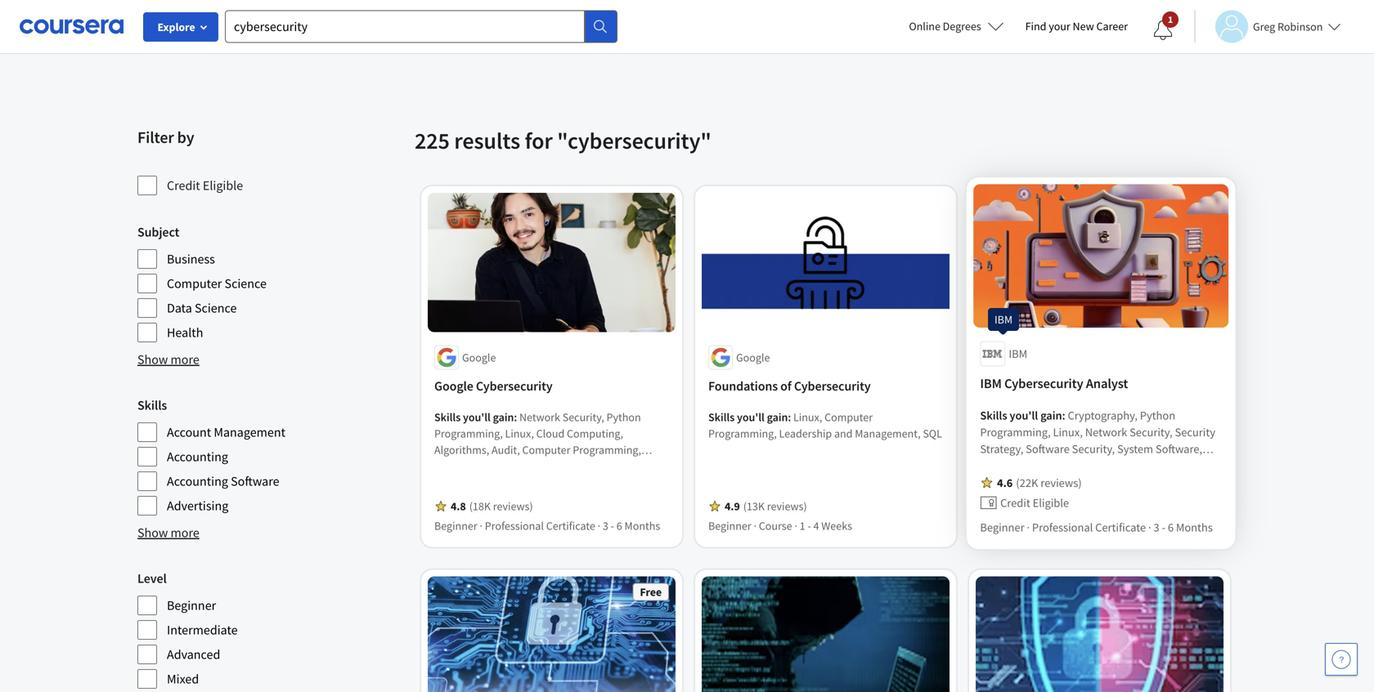 Task type: vqa. For each thing, say whether or not it's contained in the screenshot.
courses, on the top of page
no



Task type: locate. For each thing, give the bounding box(es) containing it.
1 vertical spatial eligible
[[1034, 495, 1069, 510]]

science for computer science
[[225, 276, 267, 292]]

1 vertical spatial show more button
[[137, 524, 199, 543]]

1 right career
[[1168, 13, 1173, 26]]

0 horizontal spatial ibm
[[982, 378, 1003, 394]]

accounting down account
[[167, 449, 228, 466]]

find
[[1026, 19, 1047, 34]]

0 horizontal spatial reviews)
[[493, 499, 533, 514]]

foundations of cybersecurity
[[709, 378, 871, 395]]

3
[[603, 519, 609, 534], [1152, 519, 1157, 534]]

science down "computer science"
[[195, 300, 237, 317]]

2 horizontal spatial -
[[1160, 519, 1163, 534]]

0 vertical spatial ibm
[[1010, 350, 1028, 365]]

show more button down health
[[137, 350, 199, 370]]

credit eligible down by
[[167, 178, 243, 194]]

robinson
[[1278, 19, 1323, 34]]

health
[[167, 325, 203, 341]]

1
[[1168, 13, 1173, 26], [800, 519, 806, 534]]

google for google
[[462, 351, 496, 365]]

2 show more from the top
[[137, 525, 199, 542]]

professional down 4.8 (18k reviews)
[[485, 519, 544, 534]]

1 vertical spatial 1
[[800, 519, 806, 534]]

show more
[[137, 352, 199, 368], [137, 525, 199, 542]]

6 · from the left
[[1146, 519, 1149, 534]]

data science
[[167, 300, 237, 317]]

1 vertical spatial computer
[[825, 410, 873, 425]]

2 horizontal spatial skills you'll gain :
[[982, 410, 1068, 425]]

1 accounting from the top
[[167, 449, 228, 466]]

google cybersecurity
[[434, 378, 553, 395]]

you'll down the google cybersecurity
[[463, 410, 491, 425]]

1 · from the left
[[480, 519, 483, 534]]

2 6 from the left
[[1166, 519, 1171, 534]]

1 more from the top
[[171, 352, 199, 368]]

professional
[[485, 519, 544, 534], [1033, 519, 1092, 534]]

intermediate
[[167, 623, 238, 639]]

show more down health
[[137, 352, 199, 368]]

credit down 4.6
[[1002, 495, 1031, 510]]

1 left 4
[[800, 519, 806, 534]]

1 horizontal spatial certificate
[[1095, 519, 1144, 534]]

reviews) for google
[[493, 499, 533, 514]]

(22k
[[1017, 476, 1039, 491]]

greg
[[1253, 19, 1276, 34]]

1 vertical spatial credit eligible
[[1002, 495, 1069, 510]]

credit eligible
[[167, 178, 243, 194], [1002, 495, 1069, 510]]

: down the google cybersecurity
[[514, 410, 517, 425]]

eligible down 4.6 (22k reviews)
[[1034, 495, 1069, 510]]

1 horizontal spatial eligible
[[1034, 495, 1069, 510]]

accounting software
[[167, 474, 279, 490]]

gain
[[1041, 410, 1062, 425], [493, 410, 514, 425], [767, 410, 788, 425]]

1 horizontal spatial 3
[[1152, 519, 1157, 534]]

0 horizontal spatial months
[[625, 519, 660, 534]]

0 vertical spatial science
[[225, 276, 267, 292]]

more
[[171, 352, 199, 368], [171, 525, 199, 542]]

of
[[781, 378, 792, 395]]

computer
[[167, 276, 222, 292], [825, 410, 873, 425]]

1 horizontal spatial months
[[1174, 519, 1210, 534]]

advanced
[[167, 647, 220, 664]]

1 vertical spatial accounting
[[167, 474, 228, 490]]

browse
[[127, 36, 167, 52]]

show more button down advertising at the left
[[137, 524, 199, 543]]

skills you'll gain : down the google cybersecurity
[[434, 410, 520, 425]]

skills you'll gain : up 'programming,'
[[709, 410, 794, 425]]

explore button
[[143, 12, 218, 42]]

1 horizontal spatial professional
[[1033, 519, 1092, 534]]

2 certificate from the left
[[1095, 519, 1144, 534]]

1 inside the 1 button
[[1168, 13, 1173, 26]]

foundations of cybersecurity link
[[709, 377, 943, 396]]

online degrees
[[909, 19, 981, 34]]

2 accounting from the top
[[167, 474, 228, 490]]

skills you'll gain :
[[982, 410, 1068, 425], [434, 410, 520, 425], [709, 410, 794, 425]]

0 horizontal spatial 6
[[617, 519, 622, 534]]

0 horizontal spatial credit eligible
[[167, 178, 243, 194]]

skills down the google cybersecurity
[[434, 410, 461, 425]]

your
[[1049, 19, 1071, 34]]

degrees
[[943, 19, 981, 34]]

0 vertical spatial accounting
[[167, 449, 228, 466]]

reviews) right (22k
[[1041, 476, 1081, 491]]

1 vertical spatial show more
[[137, 525, 199, 542]]

2 months from the left
[[1174, 519, 1210, 534]]

course
[[759, 519, 792, 534]]

reviews) for foundations
[[767, 499, 807, 514]]

accounting up advertising at the left
[[167, 474, 228, 490]]

reviews) for ibm
[[1041, 476, 1081, 491]]

0 horizontal spatial gain
[[493, 410, 514, 425]]

gain for ibm
[[1041, 410, 1062, 425]]

2 horizontal spatial gain
[[1041, 410, 1062, 425]]

computer down business
[[167, 276, 222, 292]]

6
[[617, 519, 622, 534], [1166, 519, 1171, 534]]

1 horizontal spatial computer
[[825, 410, 873, 425]]

0 horizontal spatial 3
[[603, 519, 609, 534]]

1 6 from the left
[[617, 519, 622, 534]]

3 - from the left
[[1160, 519, 1163, 534]]

certificate
[[546, 519, 595, 534], [1095, 519, 1144, 534]]

you'll down the ibm cybersecurity analyst
[[1011, 410, 1039, 425]]

show more button for advertising
[[137, 524, 199, 543]]

beginner · professional certificate · 3 - 6 months down 4.6 (22k reviews)
[[982, 519, 1210, 534]]

0 horizontal spatial credit
[[167, 178, 200, 194]]

1 horizontal spatial 1
[[1168, 13, 1173, 26]]

:
[[1062, 410, 1065, 425], [514, 410, 517, 425], [788, 410, 791, 425]]

analyst
[[1086, 378, 1127, 394]]

show for advertising
[[137, 525, 168, 542]]

1 3 from the left
[[603, 519, 609, 534]]

gain down the ibm cybersecurity analyst
[[1041, 410, 1062, 425]]

level
[[137, 571, 167, 587]]

skills up 4.6
[[982, 410, 1009, 425]]

: left linux, at the right bottom
[[788, 410, 791, 425]]

1 button
[[1141, 11, 1186, 50]]

1 vertical spatial ibm
[[982, 378, 1003, 394]]

explore
[[157, 20, 195, 34]]

0 vertical spatial more
[[171, 352, 199, 368]]

0 vertical spatial eligible
[[203, 178, 243, 194]]

2 - from the left
[[808, 519, 811, 534]]

4.6
[[999, 476, 1014, 491]]

0 vertical spatial 1
[[1168, 13, 1173, 26]]

0 horizontal spatial eligible
[[203, 178, 243, 194]]

2 show from the top
[[137, 525, 168, 542]]

0 horizontal spatial beginner · professional certificate · 3 - 6 months
[[434, 519, 660, 534]]

greg robinson button
[[1195, 10, 1341, 43]]

1 vertical spatial credit
[[1002, 495, 1031, 510]]

reviews) right (18k
[[493, 499, 533, 514]]

0 horizontal spatial professional
[[485, 519, 544, 534]]

beginner
[[434, 519, 478, 534], [709, 519, 752, 534], [982, 519, 1026, 534], [167, 598, 216, 614]]

-
[[611, 519, 614, 534], [808, 519, 811, 534], [1160, 519, 1163, 534]]

ibm cybersecurity analyst
[[982, 378, 1127, 394]]

1 horizontal spatial beginner · professional certificate · 3 - 6 months
[[982, 519, 1210, 534]]

0 vertical spatial show more
[[137, 352, 199, 368]]

2 horizontal spatial reviews)
[[1041, 476, 1081, 491]]

google
[[462, 351, 496, 365], [736, 351, 770, 365], [434, 378, 474, 395]]

1 certificate from the left
[[546, 519, 595, 534]]

account
[[167, 425, 211, 441]]

eligible up business
[[203, 178, 243, 194]]

science up data science
[[225, 276, 267, 292]]

2 horizontal spatial you'll
[[1011, 410, 1039, 425]]

skills up 'programming,'
[[709, 410, 735, 425]]

2 show more button from the top
[[137, 524, 199, 543]]

0 horizontal spatial you'll
[[463, 410, 491, 425]]

show down health
[[137, 352, 168, 368]]

science for data science
[[195, 300, 237, 317]]

skills you'll gain : for google
[[434, 410, 520, 425]]

0 vertical spatial computer
[[167, 276, 222, 292]]

0 vertical spatial show
[[137, 352, 168, 368]]

credit down by
[[167, 178, 200, 194]]

credit eligible down 4.6 (22k reviews)
[[1002, 495, 1069, 510]]

results
[[454, 126, 520, 155]]

·
[[480, 519, 483, 534], [598, 519, 601, 534], [754, 519, 757, 534], [795, 519, 798, 534], [1028, 519, 1031, 534], [1146, 519, 1149, 534]]

reviews) up beginner · course · 1 - 4 weeks
[[767, 499, 807, 514]]

1 months from the left
[[625, 519, 660, 534]]

2 more from the top
[[171, 525, 199, 542]]

show more button for health
[[137, 350, 199, 370]]

show more for advertising
[[137, 525, 199, 542]]

1 show more button from the top
[[137, 350, 199, 370]]

professional down 4.6 (22k reviews)
[[1033, 519, 1092, 534]]

1 horizontal spatial credit eligible
[[1002, 495, 1069, 510]]

reviews)
[[1041, 476, 1081, 491], [493, 499, 533, 514], [767, 499, 807, 514]]

beginner · professional certificate · 3 - 6 months down 4.8 (18k reviews)
[[434, 519, 660, 534]]

accounting for accounting
[[167, 449, 228, 466]]

0 horizontal spatial certificate
[[546, 519, 595, 534]]

sql
[[923, 427, 942, 441]]

1 horizontal spatial skills you'll gain :
[[709, 410, 794, 425]]

0 horizontal spatial 1
[[800, 519, 806, 534]]

linux, computer programming, leadership and management, sql
[[709, 410, 942, 441]]

gain down the google cybersecurity
[[493, 410, 514, 425]]

0 horizontal spatial computer
[[167, 276, 222, 292]]

: down the ibm cybersecurity analyst
[[1062, 410, 1065, 425]]

show for health
[[137, 352, 168, 368]]

1 show more from the top
[[137, 352, 199, 368]]

None search field
[[225, 10, 618, 43]]

coursera image
[[20, 13, 124, 39]]

0 vertical spatial credit eligible
[[167, 178, 243, 194]]

1 horizontal spatial -
[[808, 519, 811, 534]]

online degrees button
[[896, 8, 1017, 44]]

you'll for ibm
[[1011, 410, 1039, 425]]

1 horizontal spatial :
[[788, 410, 791, 425]]

1 vertical spatial science
[[195, 300, 237, 317]]

beginner up intermediate
[[167, 598, 216, 614]]

0 vertical spatial credit
[[167, 178, 200, 194]]

by
[[177, 127, 194, 148]]

ibm for ibm cybersecurity analyst
[[982, 378, 1003, 394]]

1 horizontal spatial gain
[[767, 410, 788, 425]]

credit
[[167, 178, 200, 194], [1002, 495, 1031, 510]]

months
[[625, 519, 660, 534], [1174, 519, 1210, 534]]

accounting
[[167, 449, 228, 466], [167, 474, 228, 490]]

eligible
[[203, 178, 243, 194], [1034, 495, 1069, 510]]

computer up and
[[825, 410, 873, 425]]

1 vertical spatial more
[[171, 525, 199, 542]]

gain left linux, at the right bottom
[[767, 410, 788, 425]]

show more for health
[[137, 352, 199, 368]]

1 vertical spatial show
[[137, 525, 168, 542]]

1 beginner · professional certificate · 3 - 6 months from the left
[[434, 519, 660, 534]]

1 horizontal spatial 6
[[1166, 519, 1171, 534]]

1 horizontal spatial ibm
[[1010, 350, 1028, 365]]

show more button
[[137, 350, 199, 370], [137, 524, 199, 543]]

linux,
[[794, 410, 823, 425]]

0 horizontal spatial -
[[611, 519, 614, 534]]

science
[[225, 276, 267, 292], [195, 300, 237, 317]]

beginner · professional certificate · 3 - 6 months
[[434, 519, 660, 534], [982, 519, 1210, 534]]

show more down advertising at the left
[[137, 525, 199, 542]]

cybersecurity
[[207, 36, 282, 52], [1006, 378, 1083, 394], [476, 378, 553, 395], [794, 378, 871, 395]]

skills you'll gain : down the ibm cybersecurity analyst
[[982, 410, 1068, 425]]

new
[[1073, 19, 1094, 34]]

show up level
[[137, 525, 168, 542]]

ibm
[[1010, 350, 1028, 365], [982, 378, 1003, 394]]

0 vertical spatial show more button
[[137, 350, 199, 370]]

more down health
[[171, 352, 199, 368]]

1 horizontal spatial reviews)
[[767, 499, 807, 514]]

4.9
[[725, 499, 740, 514]]

more down advertising at the left
[[171, 525, 199, 542]]

google for foundations
[[736, 351, 770, 365]]

0 horizontal spatial :
[[514, 410, 517, 425]]

you'll up 'programming,'
[[737, 410, 765, 425]]

skills
[[137, 398, 167, 414], [982, 410, 1009, 425], [434, 410, 461, 425], [709, 410, 735, 425]]

2 horizontal spatial :
[[1062, 410, 1065, 425]]

1 show from the top
[[137, 352, 168, 368]]

skills up account
[[137, 398, 167, 414]]

you'll
[[1011, 410, 1039, 425], [463, 410, 491, 425], [737, 410, 765, 425]]

show
[[137, 352, 168, 368], [137, 525, 168, 542]]

0 horizontal spatial skills you'll gain :
[[434, 410, 520, 425]]



Task type: describe. For each thing, give the bounding box(es) containing it.
subject
[[137, 224, 179, 241]]

help center image
[[1332, 650, 1352, 670]]

find your new career link
[[1017, 16, 1136, 37]]

4 · from the left
[[795, 519, 798, 534]]

online
[[909, 19, 941, 34]]

beginner down 4.6
[[982, 519, 1026, 534]]

"cybersecurity"
[[557, 126, 712, 155]]

career
[[1097, 19, 1128, 34]]

computer inside 'subject' group
[[167, 276, 222, 292]]

computer science
[[167, 276, 267, 292]]

google cybersecurity link
[[434, 377, 669, 396]]

5 · from the left
[[1028, 519, 1031, 534]]

1 horizontal spatial credit
[[1002, 495, 1031, 510]]

225
[[415, 126, 450, 155]]

beginner · course · 1 - 4 weeks
[[709, 519, 853, 534]]

show notifications image
[[1154, 20, 1173, 40]]

4.6 (22k reviews)
[[999, 476, 1081, 491]]

filter
[[137, 127, 174, 148]]

225 results for "cybersecurity"
[[415, 126, 712, 155]]

beginner inside level group
[[167, 598, 216, 614]]

more for health
[[171, 352, 199, 368]]

4.9 (13k reviews)
[[725, 499, 807, 514]]

2 · from the left
[[598, 519, 601, 534]]

beginner down 4.8
[[434, 519, 478, 534]]

account management
[[167, 425, 286, 441]]

programming,
[[709, 427, 777, 441]]

computer inside linux, computer programming, leadership and management, sql
[[825, 410, 873, 425]]

you'll for google
[[463, 410, 491, 425]]

2 3 from the left
[[1152, 519, 1157, 534]]

for
[[525, 126, 553, 155]]

subject group
[[137, 223, 405, 344]]

more for advertising
[[171, 525, 199, 542]]

2 professional from the left
[[1033, 519, 1092, 534]]

4.8 (18k reviews)
[[451, 499, 533, 514]]

(13k
[[743, 499, 765, 514]]

foundations
[[709, 378, 778, 395]]

management
[[214, 425, 286, 441]]

leadership
[[779, 427, 832, 441]]

beginner down 4.9
[[709, 519, 752, 534]]

skills inside group
[[137, 398, 167, 414]]

3 · from the left
[[754, 519, 757, 534]]

What do you want to learn? text field
[[225, 10, 585, 43]]

1 - from the left
[[611, 519, 614, 534]]

accounting for accounting software
[[167, 474, 228, 490]]

browse link
[[127, 34, 167, 54]]

filter by
[[137, 127, 194, 148]]

find your new career
[[1026, 19, 1128, 34]]

: for google cybersecurity
[[514, 410, 517, 425]]

skills you'll gain : for ibm
[[982, 410, 1068, 425]]

ibm cybersecurity analyst link
[[982, 376, 1218, 396]]

1 horizontal spatial you'll
[[737, 410, 765, 425]]

(18k
[[469, 499, 491, 514]]

1 professional from the left
[[485, 519, 544, 534]]

advertising
[[167, 498, 229, 515]]

: for ibm cybersecurity analyst
[[1062, 410, 1065, 425]]

weeks
[[822, 519, 853, 534]]

4.8
[[451, 499, 466, 514]]

skills group
[[137, 396, 405, 517]]

4
[[814, 519, 819, 534]]

and
[[835, 427, 853, 441]]

2 beginner · professional certificate · 3 - 6 months from the left
[[982, 519, 1210, 534]]

ibm for ibm
[[1010, 350, 1028, 365]]

software
[[231, 474, 279, 490]]

data
[[167, 300, 192, 317]]

level group
[[137, 569, 405, 691]]

free
[[640, 585, 662, 600]]

gain for google
[[493, 410, 514, 425]]

greg robinson
[[1253, 19, 1323, 34]]

mixed
[[167, 672, 199, 688]]

business
[[167, 251, 215, 268]]

management,
[[855, 427, 921, 441]]



